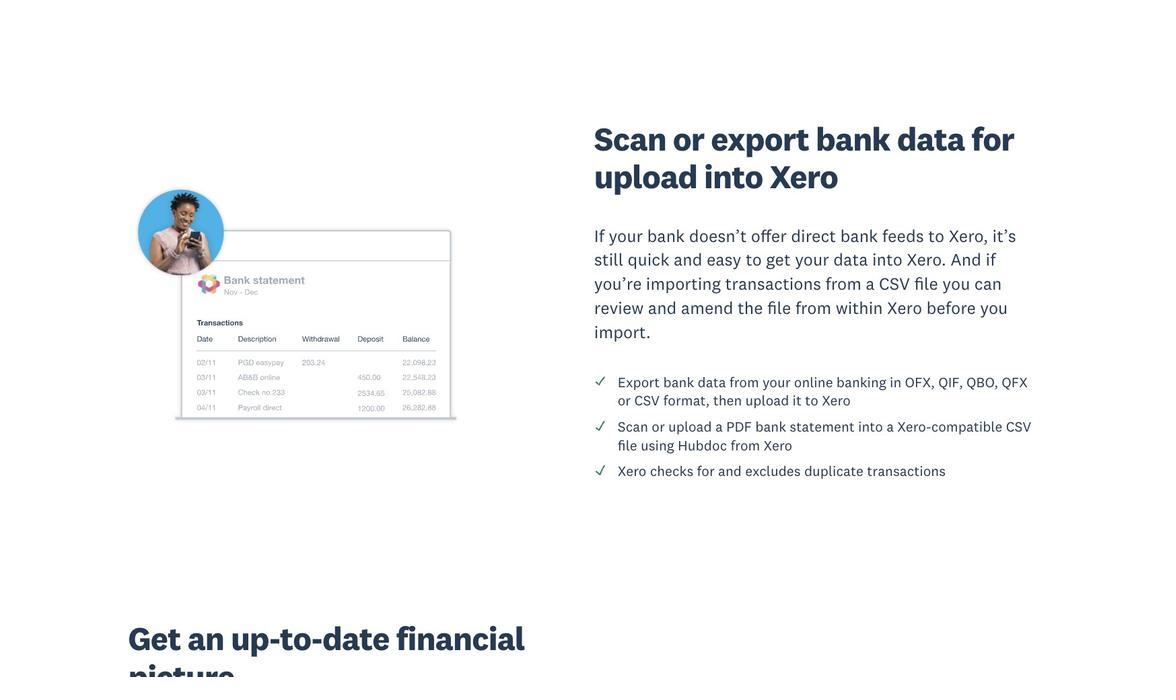 Task type: describe. For each thing, give the bounding box(es) containing it.
1 horizontal spatial transactions
[[867, 463, 946, 481]]

or inside export bank data from your online banking in ofx, qif, qbo, qfx or csv format, then upload it to xero
[[618, 392, 631, 410]]

importing
[[646, 274, 721, 295]]

into for xero
[[704, 156, 763, 197]]

xero-
[[898, 418, 931, 436]]

amend
[[681, 298, 733, 319]]

still
[[594, 249, 623, 271]]

0 vertical spatial to
[[928, 225, 945, 247]]

qif,
[[939, 374, 963, 392]]

picture
[[128, 657, 234, 678]]

you're
[[594, 274, 642, 295]]

pdf
[[726, 418, 752, 436]]

from inside export bank data from your online banking in ofx, qif, qbo, qfx or csv format, then upload it to xero
[[730, 374, 759, 392]]

xero.
[[907, 249, 946, 271]]

export
[[711, 118, 809, 159]]

bank inside scan or upload a pdf bank statement into a xero-compatible csv file using hubdoc from xero
[[755, 418, 786, 436]]

csv inside if your bank doesn't offer direct bank feeds to xero, it's still quick and easy to get your data into xero. and if you're importing transactions from a csv file you can review and amend the file from within xero before you import.
[[879, 274, 910, 295]]

using
[[641, 437, 674, 455]]

or for upload
[[652, 418, 665, 436]]

quick
[[628, 249, 669, 271]]

date
[[322, 619, 389, 660]]

duplicate
[[804, 463, 864, 481]]

scan for scan or upload a pdf bank statement into a xero-compatible csv file using hubdoc from xero
[[618, 418, 648, 436]]

compatible
[[931, 418, 1003, 436]]

if your bank doesn't offer direct bank feeds to xero, it's still quick and easy to get your data into xero. and if you're importing transactions from a csv file you can review and amend the file from within xero before you import.
[[594, 225, 1016, 343]]

transactions inside if your bank doesn't offer direct bank feeds to xero, it's still quick and easy to get your data into xero. and if you're importing transactions from a csv file you can review and amend the file from within xero before you import.
[[725, 274, 821, 295]]

in
[[890, 374, 902, 392]]

qfx
[[1002, 374, 1028, 392]]

it's
[[993, 225, 1016, 247]]

checks
[[650, 463, 694, 481]]

financial
[[396, 619, 525, 660]]

1 horizontal spatial you
[[980, 298, 1008, 319]]

up-
[[231, 619, 280, 660]]

0 horizontal spatial you
[[943, 274, 970, 295]]

1 vertical spatial and
[[648, 298, 677, 319]]

banking
[[837, 374, 886, 392]]

1 vertical spatial for
[[697, 463, 715, 481]]

get
[[766, 249, 791, 271]]

if
[[594, 225, 604, 247]]

0 vertical spatial file
[[915, 274, 938, 295]]

a inside if your bank doesn't offer direct bank feeds to xero, it's still quick and easy to get your data into xero. and if you're importing transactions from a csv file you can review and amend the file from within xero before you import.
[[866, 274, 875, 295]]

data inside if your bank doesn't offer direct bank feeds to xero, it's still quick and easy to get your data into xero. and if you're importing transactions from a csv file you can review and amend the file from within xero before you import.
[[834, 249, 868, 271]]

0 vertical spatial and
[[674, 249, 702, 271]]

export
[[618, 374, 660, 392]]

can
[[975, 274, 1002, 295]]

data inside the scan or export bank data for upload into xero
[[897, 118, 965, 159]]

feeds
[[882, 225, 924, 247]]

direct
[[791, 225, 836, 247]]

bank inside export bank data from your online banking in ofx, qif, qbo, qfx or csv format, then upload it to xero
[[663, 374, 694, 392]]

qbo,
[[967, 374, 998, 392]]



Task type: vqa. For each thing, say whether or not it's contained in the screenshot.
To-
yes



Task type: locate. For each thing, give the bounding box(es) containing it.
0 vertical spatial upload
[[594, 156, 697, 197]]

0 horizontal spatial your
[[609, 225, 643, 247]]

0 vertical spatial scan
[[594, 118, 666, 159]]

2 vertical spatial included image
[[594, 465, 606, 477]]

0 horizontal spatial data
[[698, 374, 726, 392]]

xero right within
[[887, 298, 922, 319]]

scan for scan or export bank data for upload into xero
[[594, 118, 666, 159]]

file left using
[[618, 437, 637, 455]]

doesn't
[[689, 225, 747, 247]]

statement
[[790, 418, 855, 436]]

0 horizontal spatial csv
[[634, 392, 660, 410]]

csv inside export bank data from your online banking in ofx, qif, qbo, qfx or csv format, then upload it to xero
[[634, 392, 660, 410]]

0 vertical spatial or
[[673, 118, 704, 159]]

a left xero-
[[887, 418, 894, 436]]

get an up-to-date financial picture
[[128, 619, 525, 678]]

xero inside scan or upload a pdf bank statement into a xero-compatible csv file using hubdoc from xero
[[764, 437, 792, 455]]

xero down using
[[618, 463, 646, 481]]

xero inside if your bank doesn't offer direct bank feeds to xero, it's still quick and easy to get your data into xero. and if you're importing transactions from a csv file you can review and amend the file from within xero before you import.
[[887, 298, 922, 319]]

xero up the direct
[[770, 156, 838, 197]]

xero down online
[[822, 392, 851, 410]]

bank
[[816, 118, 890, 159], [647, 225, 685, 247], [840, 225, 878, 247], [663, 374, 694, 392], [755, 418, 786, 436]]

you down 'can'
[[980, 298, 1008, 319]]

1 vertical spatial scan
[[618, 418, 648, 436]]

0 vertical spatial transactions
[[725, 274, 821, 295]]

your
[[609, 225, 643, 247], [795, 249, 829, 271], [763, 374, 791, 392]]

if
[[986, 249, 996, 271]]

0 vertical spatial csv
[[879, 274, 910, 295]]

and down hubdoc
[[718, 463, 742, 481]]

2 vertical spatial csv
[[1006, 418, 1032, 436]]

1 horizontal spatial for
[[972, 118, 1014, 159]]

for inside the scan or export bank data for upload into xero
[[972, 118, 1014, 159]]

1 horizontal spatial or
[[652, 418, 665, 436]]

a business owners downloads a bank statement ready for the transactions to be imported into xero. image
[[128, 130, 478, 480], [128, 130, 478, 480]]

1 vertical spatial into
[[872, 249, 903, 271]]

to
[[928, 225, 945, 247], [746, 249, 762, 271], [805, 392, 819, 410]]

1 horizontal spatial file
[[767, 298, 791, 319]]

scan or export bank data for upload into xero
[[594, 118, 1014, 197]]

within
[[836, 298, 883, 319]]

easy
[[707, 249, 741, 271]]

included image
[[594, 375, 606, 388], [594, 420, 606, 432], [594, 465, 606, 477]]

import.
[[594, 322, 651, 343]]

your left online
[[763, 374, 791, 392]]

format,
[[663, 392, 710, 410]]

upload inside scan or upload a pdf bank statement into a xero-compatible csv file using hubdoc from xero
[[668, 418, 712, 436]]

1 horizontal spatial csv
[[879, 274, 910, 295]]

file down xero.
[[915, 274, 938, 295]]

transactions
[[725, 274, 821, 295], [867, 463, 946, 481]]

1 horizontal spatial your
[[763, 374, 791, 392]]

and
[[674, 249, 702, 271], [648, 298, 677, 319], [718, 463, 742, 481]]

a up within
[[866, 274, 875, 295]]

you
[[943, 274, 970, 295], [980, 298, 1008, 319]]

to inside export bank data from your online banking in ofx, qif, qbo, qfx or csv format, then upload it to xero
[[805, 392, 819, 410]]

upload
[[594, 156, 697, 197], [746, 392, 789, 410], [668, 418, 712, 436]]

0 vertical spatial data
[[897, 118, 965, 159]]

2 vertical spatial file
[[618, 437, 637, 455]]

hubdoc
[[678, 437, 727, 455]]

2 vertical spatial or
[[652, 418, 665, 436]]

data
[[897, 118, 965, 159], [834, 249, 868, 271], [698, 374, 726, 392]]

2 horizontal spatial your
[[795, 249, 829, 271]]

and up 'importing'
[[674, 249, 702, 271]]

it
[[793, 392, 802, 410]]

from inside scan or upload a pdf bank statement into a xero-compatible csv file using hubdoc from xero
[[731, 437, 760, 455]]

then
[[713, 392, 742, 410]]

you up before
[[943, 274, 970, 295]]

xero inside the scan or export bank data for upload into xero
[[770, 156, 838, 197]]

0 horizontal spatial file
[[618, 437, 637, 455]]

upload inside the scan or export bank data for upload into xero
[[594, 156, 697, 197]]

into inside the scan or export bank data for upload into xero
[[704, 156, 763, 197]]

scan or upload a pdf bank statement into a xero-compatible csv file using hubdoc from xero
[[618, 418, 1032, 455]]

csv down qfx
[[1006, 418, 1032, 436]]

to up xero.
[[928, 225, 945, 247]]

0 horizontal spatial transactions
[[725, 274, 821, 295]]

xero up xero checks for and excludes duplicate transactions at the right bottom of page
[[764, 437, 792, 455]]

export bank data from your online banking in ofx, qif, qbo, qfx or csv format, then upload it to xero
[[618, 374, 1028, 410]]

to right the it in the bottom of the page
[[805, 392, 819, 410]]

0 vertical spatial for
[[972, 118, 1014, 159]]

1 horizontal spatial a
[[866, 274, 875, 295]]

2 vertical spatial to
[[805, 392, 819, 410]]

0 vertical spatial into
[[704, 156, 763, 197]]

upload inside export bank data from your online banking in ofx, qif, qbo, qfx or csv format, then upload it to xero
[[746, 392, 789, 410]]

2 horizontal spatial data
[[897, 118, 965, 159]]

1 vertical spatial your
[[795, 249, 829, 271]]

or
[[673, 118, 704, 159], [618, 392, 631, 410], [652, 418, 665, 436]]

into for a
[[858, 418, 883, 436]]

ofx,
[[905, 374, 935, 392]]

csv down export
[[634, 392, 660, 410]]

from up then
[[730, 374, 759, 392]]

2 horizontal spatial file
[[915, 274, 938, 295]]

into inside if your bank doesn't offer direct bank feeds to xero, it's still quick and easy to get your data into xero. and if you're importing transactions from a csv file you can review and amend the file from within xero before you import.
[[872, 249, 903, 271]]

0 horizontal spatial or
[[618, 392, 631, 410]]

included image for or
[[594, 375, 606, 388]]

1 vertical spatial to
[[746, 249, 762, 271]]

csv
[[879, 274, 910, 295], [634, 392, 660, 410], [1006, 418, 1032, 436]]

2 vertical spatial upload
[[668, 418, 712, 436]]

1 vertical spatial or
[[618, 392, 631, 410]]

from up within
[[826, 274, 862, 295]]

csv down xero.
[[879, 274, 910, 295]]

0 vertical spatial your
[[609, 225, 643, 247]]

online
[[794, 374, 833, 392]]

into
[[704, 156, 763, 197], [872, 249, 903, 271], [858, 418, 883, 436]]

0 vertical spatial included image
[[594, 375, 606, 388]]

2 vertical spatial data
[[698, 374, 726, 392]]

get
[[128, 619, 181, 660]]

2 horizontal spatial or
[[673, 118, 704, 159]]

0 horizontal spatial for
[[697, 463, 715, 481]]

from down pdf
[[731, 437, 760, 455]]

your right 'if'
[[609, 225, 643, 247]]

data inside export bank data from your online banking in ofx, qif, qbo, qfx or csv format, then upload it to xero
[[698, 374, 726, 392]]

xero
[[770, 156, 838, 197], [887, 298, 922, 319], [822, 392, 851, 410], [764, 437, 792, 455], [618, 463, 646, 481]]

xero inside export bank data from your online banking in ofx, qif, qbo, qfx or csv format, then upload it to xero
[[822, 392, 851, 410]]

2 vertical spatial and
[[718, 463, 742, 481]]

scan
[[594, 118, 666, 159], [618, 418, 648, 436]]

or inside the scan or export bank data for upload into xero
[[673, 118, 704, 159]]

xero checks for and excludes duplicate transactions
[[618, 463, 946, 481]]

0 horizontal spatial to
[[746, 249, 762, 271]]

3 included image from the top
[[594, 465, 606, 477]]

and down 'importing'
[[648, 298, 677, 319]]

into up doesn't
[[704, 156, 763, 197]]

2 horizontal spatial csv
[[1006, 418, 1032, 436]]

into left xero-
[[858, 418, 883, 436]]

1 vertical spatial upload
[[746, 392, 789, 410]]

2 vertical spatial your
[[763, 374, 791, 392]]

1 vertical spatial included image
[[594, 420, 606, 432]]

excludes
[[745, 463, 801, 481]]

review
[[594, 298, 644, 319]]

1 vertical spatial transactions
[[867, 463, 946, 481]]

2 vertical spatial into
[[858, 418, 883, 436]]

0 vertical spatial you
[[943, 274, 970, 295]]

into down the feeds
[[872, 249, 903, 271]]

1 vertical spatial csv
[[634, 392, 660, 410]]

1 vertical spatial file
[[767, 298, 791, 319]]

1 horizontal spatial data
[[834, 249, 868, 271]]

1 vertical spatial data
[[834, 249, 868, 271]]

2 horizontal spatial to
[[928, 225, 945, 247]]

2 horizontal spatial a
[[887, 418, 894, 436]]

transactions down xero-
[[867, 463, 946, 481]]

a left pdf
[[716, 418, 723, 436]]

bank inside the scan or export bank data for upload into xero
[[816, 118, 890, 159]]

1 included image from the top
[[594, 375, 606, 388]]

file
[[915, 274, 938, 295], [767, 298, 791, 319], [618, 437, 637, 455]]

0 horizontal spatial a
[[716, 418, 723, 436]]

from
[[826, 274, 862, 295], [795, 298, 832, 319], [730, 374, 759, 392], [731, 437, 760, 455]]

offer
[[751, 225, 787, 247]]

xero,
[[949, 225, 988, 247]]

2 included image from the top
[[594, 420, 606, 432]]

or inside scan or upload a pdf bank statement into a xero-compatible csv file using hubdoc from xero
[[652, 418, 665, 436]]

your inside export bank data from your online banking in ofx, qif, qbo, qfx or csv format, then upload it to xero
[[763, 374, 791, 392]]

file right the at the right top of page
[[767, 298, 791, 319]]

transactions down get
[[725, 274, 821, 295]]

file inside scan or upload a pdf bank statement into a xero-compatible csv file using hubdoc from xero
[[618, 437, 637, 455]]

an
[[187, 619, 224, 660]]

scan inside scan or upload a pdf bank statement into a xero-compatible csv file using hubdoc from xero
[[618, 418, 648, 436]]

csv inside scan or upload a pdf bank statement into a xero-compatible csv file using hubdoc from xero
[[1006, 418, 1032, 436]]

scan inside the scan or export bank data for upload into xero
[[594, 118, 666, 159]]

to left get
[[746, 249, 762, 271]]

included image for file
[[594, 420, 606, 432]]

or for export
[[673, 118, 704, 159]]

to-
[[280, 619, 322, 660]]

into inside scan or upload a pdf bank statement into a xero-compatible csv file using hubdoc from xero
[[858, 418, 883, 436]]

a
[[866, 274, 875, 295], [716, 418, 723, 436], [887, 418, 894, 436]]

1 horizontal spatial to
[[805, 392, 819, 410]]

the
[[738, 298, 763, 319]]

from left within
[[795, 298, 832, 319]]

and
[[951, 249, 982, 271]]

1 vertical spatial you
[[980, 298, 1008, 319]]

your down the direct
[[795, 249, 829, 271]]

for
[[972, 118, 1014, 159], [697, 463, 715, 481]]

before
[[927, 298, 976, 319]]



